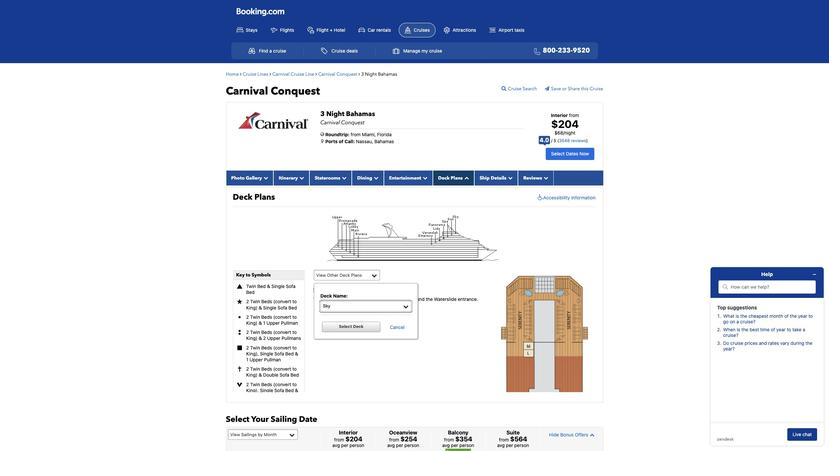 Task type: describe. For each thing, give the bounding box(es) containing it.
from for balcony from $354 avg per person
[[444, 438, 454, 443]]

home
[[226, 71, 239, 77]]

sailings
[[241, 432, 257, 438]]

upper inside 2 twin beds (convert to king), single sofa bed & 2 upper pullman
[[250, 394, 264, 400]]

key
[[236, 272, 245, 279]]

carnival conquest main content
[[223, 66, 607, 452]]

interior
[[339, 430, 358, 436]]

sofa inside "2 twin beds (convert to king) & single sofa bed"
[[278, 305, 287, 311]]

2 for 2 twin beds (convert to king) & 2 upper pullmans
[[246, 330, 249, 336]]

avg for $254
[[388, 443, 395, 449]]

car rentals
[[368, 27, 391, 33]]

deals
[[347, 48, 358, 54]]

carnival right 'lines'
[[273, 71, 290, 77]]

hotel
[[334, 27, 346, 33]]

chevron up image for deck plans
[[463, 176, 469, 180]]

(convert for 2 twin beds (convert to king), single sofa bed & 2 upper pullman
[[274, 382, 291, 388]]

cancel
[[390, 325, 405, 331]]

angle right image for conquest
[[359, 72, 360, 76]]

pullmans
[[282, 336, 301, 342]]

person for $564
[[515, 443, 529, 449]]

balcony
[[448, 430, 469, 436]]

+
[[330, 27, 333, 33]]

carnival cruise line
[[273, 71, 315, 77]]

avg for $564
[[498, 443, 505, 449]]

(convert for 2 twin beds (convert to king) & double sofa bed
[[274, 367, 291, 372]]

waterslide
[[434, 297, 457, 302]]

cancel button
[[384, 325, 412, 331]]

plans inside dropdown button
[[451, 175, 463, 181]]

only
[[395, 297, 404, 302]]

carnival cruise line image
[[238, 111, 309, 130]]

beds for 2 twin beds (convert to king) & 2 upper pullmans
[[262, 330, 272, 336]]

$204 for interior from $204 $68 / night
[[552, 118, 579, 130]]

dates
[[566, 151, 579, 157]]

adult-
[[382, 297, 395, 302]]

cruise search link
[[502, 86, 544, 92]]

cruise for cruise lines
[[243, 71, 257, 77]]

find
[[259, 48, 268, 54]]

car
[[368, 27, 375, 33]]

balcony from $354 avg per person
[[443, 430, 475, 449]]

4.0
[[540, 137, 549, 144]]

hide
[[550, 432, 559, 438]]

person for $254
[[405, 443, 420, 449]]

information
[[572, 195, 596, 201]]

avg for $204
[[333, 443, 340, 449]]

king), for 2
[[246, 388, 259, 394]]

cruise right this
[[590, 86, 604, 92]]

suite
[[507, 430, 520, 436]]

cruise left line at the top left of the page
[[291, 71, 304, 77]]

upper inside 2 twin beds (convert to king), single sofa bed & 1 upper pullman
[[250, 357, 263, 363]]

lines
[[258, 71, 269, 77]]

sofa inside 2 twin beds (convert to king), single sofa bed & 2 upper pullman
[[275, 388, 284, 394]]

interior
[[551, 112, 568, 118]]

view other deck plans link
[[314, 270, 380, 281]]

per for $254
[[396, 443, 404, 449]]

3548 reviews link
[[560, 138, 587, 143]]

1 vertical spatial conquest
[[271, 84, 320, 99]]

and
[[417, 297, 425, 302]]

king) for 2 twin beds (convert to king) & 2 upper pullmans
[[246, 336, 258, 342]]

stays link
[[231, 23, 263, 37]]

2 for 2 twin beds (convert to king) & single sofa bed
[[246, 299, 249, 305]]

800-
[[543, 46, 558, 55]]

0 vertical spatial conquest
[[337, 71, 357, 77]]

single inside twin bed & single sofa bed
[[272, 284, 285, 290]]

bed inside 2 twin beds (convert to king), single sofa bed & 1 upper pullman
[[286, 351, 294, 357]]

sofa inside twin bed & single sofa bed
[[286, 284, 296, 290]]

bed down symbols at the bottom of the page
[[258, 284, 266, 290]]

flights link
[[266, 23, 300, 37]]

hide bonus offers link
[[543, 429, 602, 441]]

name:
[[333, 293, 348, 299]]

roundtrip:
[[326, 132, 350, 137]]

roundtrip: from miami, florida
[[326, 132, 392, 137]]

date
[[299, 415, 318, 426]]

1 vertical spatial carnival conquest
[[226, 84, 320, 99]]

view sailings by month link
[[228, 430, 298, 440]]

king) for 2 twin beds (convert to king) & single sofa bed
[[246, 305, 258, 311]]

bed inside '2 twin beds (convert to king) & double sofa bed'
[[291, 373, 299, 378]]

paper plane image
[[545, 86, 551, 91]]

bed inside "2 twin beds (convert to king) & single sofa bed"
[[289, 305, 297, 311]]

select for select          dates now
[[552, 151, 565, 157]]

carnival right line at the top left of the page
[[318, 71, 336, 77]]

attractions link
[[438, 23, 482, 37]]

cruise lines
[[243, 71, 269, 77]]

carnival cruise line link
[[273, 71, 315, 77]]

4.0 / 5 ( 3548 reviews )
[[540, 137, 588, 144]]

accessibility information
[[544, 195, 596, 201]]

twin for 2 twin beds (convert to king) & 2 upper pullmans
[[250, 330, 260, 336]]

3 night bahamas
[[361, 71, 397, 77]]

car rentals link
[[353, 23, 397, 37]]

233-
[[558, 46, 573, 55]]

2 twin beds (convert to king) & 2 upper pullmans
[[246, 330, 301, 342]]

0 horizontal spatial plans
[[255, 192, 275, 203]]

interior from $204 $68 / night
[[551, 112, 579, 136]]

king) for 2 twin beds (convert to king) & double sofa bed
[[246, 373, 258, 378]]

2 twin beds (convert to king) & 1 upper pullman
[[246, 315, 298, 326]]

ports of call: nassau, bahamas
[[326, 139, 394, 144]]

cruises
[[414, 27, 430, 33]]

key to symbols
[[236, 272, 271, 279]]

twin for 2 twin beds (convert to king) & double sofa bed
[[250, 367, 260, 372]]

bonus
[[561, 432, 574, 438]]

flight + hotel
[[317, 27, 346, 33]]

single inside 2 twin beds (convert to king), single sofa bed & 1 upper pullman
[[260, 351, 273, 357]]

carnival conquest link
[[318, 71, 359, 77]]

2 twin beds (convert to king) & single sofa bed
[[246, 299, 297, 311]]

travel menu navigation
[[231, 42, 598, 59]]

1 inside 2 twin beds (convert to king) & 1 upper pullman
[[263, 321, 265, 326]]

month
[[264, 432, 277, 438]]

airport taxis
[[499, 27, 525, 33]]

& inside 2 twin beds (convert to king) & 1 upper pullman
[[259, 321, 262, 326]]

(
[[558, 138, 560, 143]]

cruise deals
[[332, 48, 358, 54]]

rentals
[[377, 27, 391, 33]]

sofa inside '2 twin beds (convert to king) & double sofa bed'
[[280, 373, 289, 378]]

features
[[344, 297, 362, 302]]

cruise for cruise deals
[[332, 48, 345, 54]]

carnival inside the "3 night bahamas carnival conquest"
[[321, 119, 340, 126]]

stays
[[246, 27, 258, 33]]

select          dates now link
[[546, 148, 595, 160]]

2 vertical spatial plans
[[351, 273, 362, 278]]

2 twin beds (convert to king), single sofa bed & 1 upper pullman
[[246, 345, 298, 363]]

king), for 1
[[246, 351, 259, 357]]

search
[[523, 86, 537, 92]]

the
[[313, 297, 322, 302]]

/ inside interior from $204 $68 / night
[[564, 130, 565, 136]]

/ inside 4.0 / 5 ( 3548 reviews )
[[552, 138, 553, 143]]

serenity
[[363, 297, 380, 302]]

bahamas for 3 night bahamas
[[378, 71, 397, 77]]

select your sailing date
[[226, 415, 318, 426]]

per for $204
[[341, 443, 349, 449]]

airport taxis link
[[484, 23, 530, 37]]

per for $564
[[506, 443, 513, 449]]

(convert for 2 twin beds (convert to king), single sofa bed & 1 upper pullman
[[274, 345, 291, 351]]

9520
[[573, 46, 590, 55]]

pullman inside 2 twin beds (convert to king) & 1 upper pullman
[[281, 321, 298, 326]]

2 for 2 twin beds (convert to king) & 1 upper pullman
[[246, 315, 249, 320]]

cruise search
[[508, 86, 537, 92]]

$68
[[555, 130, 564, 136]]

(convert for 2 twin beds (convert to king) & 1 upper pullman
[[274, 315, 291, 320]]

1 vertical spatial sky
[[323, 297, 331, 302]]

king) for 2 twin beds (convert to king) & 1 upper pullman
[[246, 321, 258, 326]]

from for interior from $204 $68 / night
[[569, 112, 579, 118]]

2 for 2 twin beds (convert to king), single sofa bed & 2 upper pullman
[[246, 382, 249, 388]]

& inside 2 twin beds (convert to king), single sofa bed & 2 upper pullman
[[295, 388, 298, 394]]

sofa inside 2 twin beds (convert to king), single sofa bed & 1 upper pullman
[[275, 351, 284, 357]]



Task type: vqa. For each thing, say whether or not it's contained in the screenshot.
cantilevered
no



Task type: locate. For each thing, give the bounding box(es) containing it.
beds for 2 twin beds (convert to king) & double sofa bed
[[262, 367, 272, 372]]

from down interior
[[334, 438, 344, 443]]

2 horizontal spatial select
[[552, 151, 565, 157]]

beds for 2 twin beds (convert to king), single sofa bed & 1 upper pullman
[[262, 345, 272, 351]]

beds down the double
[[262, 382, 272, 388]]

/
[[564, 130, 565, 136], [552, 138, 553, 143]]

(convert inside 2 twin beds (convert to king) & 2 upper pullmans
[[274, 330, 291, 336]]

0 horizontal spatial select
[[226, 415, 250, 426]]

single
[[272, 284, 285, 290], [263, 305, 277, 311], [260, 351, 273, 357], [260, 388, 273, 394]]

bed down "pullmans"
[[286, 351, 294, 357]]

sky
[[313, 286, 325, 295], [323, 297, 331, 302]]

per down suite
[[506, 443, 513, 449]]

bed down '2 twin beds (convert to king) & double sofa bed'
[[286, 388, 294, 394]]

king), inside 2 twin beds (convert to king), single sofa bed & 2 upper pullman
[[246, 388, 259, 394]]

& inside 2 twin beds (convert to king), single sofa bed & 1 upper pullman
[[295, 351, 298, 357]]

1 vertical spatial plans
[[255, 192, 275, 203]]

from inside oceanview from $254 avg per person
[[390, 438, 399, 443]]

person inside oceanview from $254 avg per person
[[405, 443, 420, 449]]

800-233-9520 link
[[532, 46, 590, 56]]

avg down interior
[[333, 443, 340, 449]]

upper up '2 twin beds (convert to king) & double sofa bed'
[[250, 357, 263, 363]]

2
[[246, 299, 249, 305], [246, 315, 249, 320], [246, 330, 249, 336], [263, 336, 266, 342], [246, 345, 249, 351], [246, 367, 249, 372], [246, 382, 249, 388], [246, 394, 249, 400]]

king), down '2 twin beds (convert to king) & double sofa bed'
[[246, 388, 259, 394]]

beds for 2 twin beds (convert to king) & 1 upper pullman
[[262, 315, 272, 320]]

to inside "2 twin beds (convert to king) & single sofa bed"
[[293, 299, 297, 305]]

angle right image right line at the top left of the page
[[316, 72, 317, 76]]

line
[[306, 71, 315, 77]]

from down oceanview
[[390, 438, 399, 443]]

twin down key to symbols
[[246, 284, 256, 290]]

(convert
[[274, 299, 291, 305], [274, 315, 291, 320], [274, 330, 291, 336], [274, 345, 291, 351], [274, 367, 291, 372], [274, 382, 291, 388]]

3 inside the "3 night bahamas carnival conquest"
[[321, 109, 325, 118]]

beds down 2 twin beds (convert to king) & 2 upper pullmans
[[262, 345, 272, 351]]

3 right carnival conquest link
[[361, 71, 364, 77]]

cruise for cruise search
[[508, 86, 522, 92]]

3 person from the left
[[460, 443, 475, 449]]

from inside 'suite from $564 avg per person'
[[499, 438, 509, 443]]

1 vertical spatial chevron up image
[[589, 433, 595, 438]]

4 avg from the left
[[498, 443, 505, 449]]

1 horizontal spatial 1
[[263, 321, 265, 326]]

2 avg from the left
[[388, 443, 395, 449]]

to inside '2 twin beds (convert to king) & double sofa bed'
[[293, 367, 297, 372]]

1 vertical spatial bahamas
[[346, 109, 375, 118]]

(convert inside 2 twin beds (convert to king), single sofa bed & 1 upper pullman
[[274, 345, 291, 351]]

to for 2 twin beds (convert to king) & 2 upper pullmans
[[293, 330, 297, 336]]

0 horizontal spatial angle right image
[[240, 72, 242, 76]]

deck inside 'sky the sky deck features serenity adult-only area, and the waterslide entrance.'
[[332, 297, 343, 302]]

person down suite
[[515, 443, 529, 449]]

5 beds from the top
[[262, 367, 272, 372]]

0 vertical spatial /
[[564, 130, 565, 136]]

cruise left deals
[[332, 48, 345, 54]]

(convert down the double
[[274, 382, 291, 388]]

6 beds from the top
[[262, 382, 272, 388]]

twin bed & single sofa bed
[[246, 284, 296, 296]]

)
[[587, 138, 588, 143]]

oceanview
[[389, 430, 418, 436]]

ports
[[326, 139, 338, 144]]

per for $354
[[451, 443, 458, 449]]

2 inside '2 twin beds (convert to king) & double sofa bed'
[[246, 367, 249, 372]]

king),
[[246, 351, 259, 357], [246, 388, 259, 394]]

twin inside 2 twin beds (convert to king) & 2 upper pullmans
[[250, 330, 260, 336]]

0 vertical spatial $204
[[552, 118, 579, 130]]

avg up "recommended" image
[[443, 443, 450, 449]]

1 vertical spatial $204
[[346, 436, 363, 444]]

$204 inside interior from $204 avg per person
[[346, 436, 363, 444]]

plans
[[451, 175, 463, 181], [255, 192, 275, 203], [351, 273, 362, 278]]

0 horizontal spatial $204
[[346, 436, 363, 444]]

2 king), from the top
[[246, 388, 259, 394]]

1 horizontal spatial 3
[[361, 71, 364, 77]]

3 for 3 night bahamas carnival conquest
[[321, 109, 325, 118]]

1 horizontal spatial deck plans
[[438, 175, 463, 181]]

king), up '2 twin beds (convert to king) & double sofa bed'
[[246, 351, 259, 357]]

1 vertical spatial 3
[[321, 109, 325, 118]]

chevron up image inside the hide bonus offers link
[[589, 433, 595, 438]]

to for 2 twin beds (convert to king), single sofa bed & 1 upper pullman
[[293, 345, 297, 351]]

$254
[[401, 436, 418, 444]]

(convert inside 2 twin beds (convert to king), single sofa bed & 2 upper pullman
[[274, 382, 291, 388]]

2 inside 2 twin beds (convert to king) & 1 upper pullman
[[246, 315, 249, 320]]

3 per from the left
[[451, 443, 458, 449]]

single up "2 twin beds (convert to king) & single sofa bed"
[[272, 284, 285, 290]]

& down '2 twin beds (convert to king) & double sofa bed'
[[295, 388, 298, 394]]

2 for 2 twin beds (convert to king), single sofa bed & 1 upper pullman
[[246, 345, 249, 351]]

twin inside 2 twin beds (convert to king), single sofa bed & 1 upper pullman
[[250, 345, 260, 351]]

conquest down the cruise deals
[[337, 71, 357, 77]]

cruise inside travel menu navigation
[[332, 48, 345, 54]]

twin inside 2 twin beds (convert to king), single sofa bed & 2 upper pullman
[[250, 382, 260, 388]]

0 vertical spatial select
[[552, 151, 565, 157]]

angle right image for home
[[240, 72, 242, 76]]

3 king) from the top
[[246, 336, 258, 342]]

(convert down twin bed & single sofa bed
[[274, 299, 291, 305]]

to inside 2 twin beds (convert to king), single sofa bed & 1 upper pullman
[[293, 345, 297, 351]]

person for $204
[[350, 443, 365, 449]]

call:
[[345, 139, 355, 144]]

4 king) from the top
[[246, 373, 258, 378]]

1 horizontal spatial angle right image
[[359, 72, 360, 76]]

0 horizontal spatial /
[[552, 138, 553, 143]]

1 angle right image from the left
[[270, 72, 271, 76]]

wheelchair image
[[536, 195, 544, 201]]

upper up 2 twin beds (convert to king), single sofa bed & 1 upper pullman on the bottom left
[[267, 336, 281, 342]]

king) up 2 twin beds (convert to king) & 2 upper pullmans
[[246, 321, 258, 326]]

beds for 2 twin beds (convert to king) & single sofa bed
[[262, 299, 272, 305]]

night
[[565, 130, 576, 136]]

beds inside 2 twin beds (convert to king), single sofa bed & 1 upper pullman
[[262, 345, 272, 351]]

deck name:
[[321, 293, 348, 299]]

to inside 2 twin beds (convert to king), single sofa bed & 2 upper pullman
[[293, 382, 297, 388]]

1 angle right image from the left
[[240, 72, 242, 76]]

single down the double
[[260, 388, 273, 394]]

person inside 'suite from $564 avg per person'
[[515, 443, 529, 449]]

symbols
[[252, 272, 271, 279]]

(convert inside '2 twin beds (convert to king) & double sofa bed'
[[274, 367, 291, 372]]

beds down 2 twin beds (convert to king) & 1 upper pullman
[[262, 330, 272, 336]]

(convert down "2 twin beds (convert to king) & single sofa bed"
[[274, 315, 291, 320]]

4 per from the left
[[506, 443, 513, 449]]

bed right the double
[[291, 373, 299, 378]]

pullman up '2 twin beds (convert to king) & double sofa bed'
[[264, 357, 281, 363]]

per up "recommended" image
[[451, 443, 458, 449]]

reviews
[[571, 138, 587, 143]]

find a cruise
[[259, 48, 286, 54]]

$204 for interior from $204 avg per person
[[346, 436, 363, 444]]

single inside "2 twin beds (convert to king) & single sofa bed"
[[263, 305, 277, 311]]

accessibility
[[544, 195, 570, 201]]

twin inside "2 twin beds (convert to king) & single sofa bed"
[[250, 299, 260, 305]]

to for 2 twin beds (convert to king) & 1 upper pullman
[[293, 315, 297, 320]]

king) left the double
[[246, 373, 258, 378]]

view left other
[[317, 273, 326, 278]]

chevron up image
[[463, 176, 469, 180], [589, 433, 595, 438]]

3 (convert from the top
[[274, 330, 291, 336]]

taxis
[[515, 27, 525, 33]]

to for 2 twin beds (convert to king) & single sofa bed
[[293, 299, 297, 305]]

pullman
[[281, 321, 298, 326], [264, 357, 281, 363], [265, 394, 282, 400]]

pullman inside 2 twin beds (convert to king), single sofa bed & 1 upper pullman
[[264, 357, 281, 363]]

1 vertical spatial select
[[339, 325, 352, 330]]

oceanview from $254 avg per person
[[388, 430, 420, 449]]

king) inside 2 twin beds (convert to king) & 2 upper pullmans
[[246, 336, 258, 342]]

0 horizontal spatial 3
[[321, 109, 325, 118]]

night for 3 night bahamas carnival conquest
[[327, 109, 345, 118]]

0 vertical spatial deck plans
[[438, 175, 463, 181]]

king), inside 2 twin beds (convert to king), single sofa bed & 1 upper pullman
[[246, 351, 259, 357]]

flight
[[317, 27, 329, 33]]

deck inside dropdown button
[[438, 175, 450, 181]]

area,
[[405, 297, 416, 302]]

1 horizontal spatial /
[[564, 130, 565, 136]]

2 inside "2 twin beds (convert to king) & single sofa bed"
[[246, 299, 249, 305]]

cruise left 'lines'
[[243, 71, 257, 77]]

per
[[341, 443, 349, 449], [396, 443, 404, 449], [451, 443, 458, 449], [506, 443, 513, 449]]

king) up 2 twin beds (convert to king) & 1 upper pullman
[[246, 305, 258, 311]]

sofa up 2 twin beds (convert to king) & 1 upper pullman
[[278, 305, 287, 311]]

1 horizontal spatial $204
[[552, 118, 579, 130]]

miami,
[[362, 132, 376, 137]]

4 (convert from the top
[[274, 345, 291, 351]]

1
[[263, 321, 265, 326], [246, 357, 248, 363]]

person for $354
[[460, 443, 475, 449]]

1 horizontal spatial view
[[317, 273, 326, 278]]

search image
[[502, 86, 508, 91]]

select down features
[[339, 325, 352, 330]]

beds inside "2 twin beds (convert to king) & single sofa bed"
[[262, 299, 272, 305]]

/ left 5
[[552, 138, 553, 143]]

5
[[554, 138, 557, 143]]

conquest up roundtrip: from miami, florida
[[341, 119, 365, 126]]

1 inside 2 twin beds (convert to king), single sofa bed & 1 upper pullman
[[246, 357, 248, 363]]

1 horizontal spatial select
[[339, 325, 352, 330]]

sofa up "2 twin beds (convert to king) & single sofa bed"
[[286, 284, 296, 290]]

pullman down the double
[[265, 394, 282, 400]]

chevron up image for hide bonus offers
[[589, 433, 595, 438]]

person down interior
[[350, 443, 365, 449]]

twin down twin bed & single sofa bed
[[250, 299, 260, 305]]

upper inside 2 twin beds (convert to king) & 2 upper pullmans
[[267, 336, 281, 342]]

0 horizontal spatial view
[[231, 432, 240, 438]]

3 beds from the top
[[262, 330, 272, 336]]

from right 'interior'
[[569, 112, 579, 118]]

upper inside 2 twin beds (convert to king) & 1 upper pullman
[[267, 321, 280, 326]]

booking.com home image
[[237, 8, 284, 16]]

4 person from the left
[[515, 443, 529, 449]]

by
[[258, 432, 263, 438]]

0 vertical spatial carnival conquest
[[318, 71, 357, 77]]

to inside 2 twin beds (convert to king) & 1 upper pullman
[[293, 315, 297, 320]]

beds inside '2 twin beds (convert to king) & double sofa bed'
[[262, 367, 272, 372]]

/ up 4.0 / 5 ( 3548 reviews )
[[564, 130, 565, 136]]

angle right image
[[240, 72, 242, 76], [316, 72, 317, 76]]

2 angle right image from the left
[[359, 72, 360, 76]]

upper up your
[[250, 394, 264, 400]]

beds inside 2 twin beds (convert to king) & 2 upper pullmans
[[262, 330, 272, 336]]

your
[[251, 415, 269, 426]]

per inside interior from $204 avg per person
[[341, 443, 349, 449]]

night inside the "3 night bahamas carnival conquest"
[[327, 109, 345, 118]]

twin for 2 twin beds (convert to king) & 1 upper pullman
[[250, 315, 260, 320]]

night up roundtrip:
[[327, 109, 345, 118]]

home link
[[226, 71, 239, 77]]

single up 2 twin beds (convert to king) & 1 upper pullman
[[263, 305, 277, 311]]

3 for 3 night bahamas
[[361, 71, 364, 77]]

from inside balcony from $354 avg per person
[[444, 438, 454, 443]]

to for 2 twin beds (convert to king) & double sofa bed
[[293, 367, 297, 372]]

to inside 2 twin beds (convert to king) & 2 upper pullmans
[[293, 330, 297, 336]]

from inside interior from $204 $68 / night
[[569, 112, 579, 118]]

per inside balcony from $354 avg per person
[[451, 443, 458, 449]]

avg down oceanview
[[388, 443, 395, 449]]

carnival down cruise lines link
[[226, 84, 268, 99]]

0 vertical spatial night
[[365, 71, 377, 77]]

bed down key to symbols
[[246, 290, 255, 296]]

& inside '2 twin beds (convert to king) & double sofa bed'
[[259, 373, 262, 378]]

& down symbols at the bottom of the page
[[267, 284, 270, 290]]

1 per from the left
[[341, 443, 349, 449]]

4 beds from the top
[[262, 345, 272, 351]]

2 for 2 twin beds (convert to king) & double sofa bed
[[246, 367, 249, 372]]

2 beds from the top
[[262, 315, 272, 320]]

1 (convert from the top
[[274, 299, 291, 305]]

view for view sailings by month
[[231, 432, 240, 438]]

carnival
[[273, 71, 290, 77], [318, 71, 336, 77], [226, 84, 268, 99], [321, 119, 340, 126]]

recommended image
[[446, 450, 471, 452]]

1 king), from the top
[[246, 351, 259, 357]]

beds down "2 twin beds (convert to king) & single sofa bed"
[[262, 315, 272, 320]]

0 horizontal spatial chevron up image
[[463, 176, 469, 180]]

3 night bahamas carnival conquest
[[321, 109, 375, 126]]

view left sailings
[[231, 432, 240, 438]]

conquest down carnival cruise line link
[[271, 84, 320, 99]]

from down balcony
[[444, 438, 454, 443]]

& up 2 twin beds (convert to king) & 2 upper pullmans
[[259, 321, 262, 326]]

beds
[[262, 299, 272, 305], [262, 315, 272, 320], [262, 330, 272, 336], [262, 345, 272, 351], [262, 367, 272, 372], [262, 382, 272, 388]]

0 vertical spatial sky
[[313, 286, 325, 295]]

1 vertical spatial 1
[[246, 357, 248, 363]]

2 vertical spatial select
[[226, 415, 250, 426]]

cruise left search on the top right of page
[[508, 86, 522, 92]]

angle right image for carnival cruise line
[[316, 72, 317, 76]]

view for view other deck plans
[[317, 273, 326, 278]]

from for interior from $204 avg per person
[[334, 438, 344, 443]]

map marker image
[[321, 139, 324, 144]]

hide bonus offers
[[550, 432, 589, 438]]

avg
[[333, 443, 340, 449], [388, 443, 395, 449], [443, 443, 450, 449], [498, 443, 505, 449]]

person inside interior from $204 avg per person
[[350, 443, 365, 449]]

pullman inside 2 twin beds (convert to king), single sofa bed & 2 upper pullman
[[265, 394, 282, 400]]

(convert up the double
[[274, 367, 291, 372]]

select
[[552, 151, 565, 157], [339, 325, 352, 330], [226, 415, 250, 426]]

sofa down 2 twin beds (convert to king) & 2 upper pullmans
[[275, 351, 284, 357]]

king) inside 2 twin beds (convert to king) & 1 upper pullman
[[246, 321, 258, 326]]

select deck
[[339, 325, 364, 330]]

from for roundtrip: from miami, florida
[[351, 132, 361, 137]]

sailing
[[271, 415, 297, 426]]

per inside 'suite from $564 avg per person'
[[506, 443, 513, 449]]

twin down 2 twin beds (convert to king) & 2 upper pullmans
[[250, 345, 260, 351]]

0 horizontal spatial angle right image
[[270, 72, 271, 76]]

2 king) from the top
[[246, 321, 258, 326]]

sky right the
[[323, 297, 331, 302]]

cruise
[[332, 48, 345, 54], [243, 71, 257, 77], [291, 71, 304, 77], [508, 86, 522, 92], [590, 86, 604, 92]]

1 vertical spatial view
[[231, 432, 240, 438]]

attractions
[[453, 27, 476, 33]]

offers
[[575, 432, 589, 438]]

$204 inside interior from $204 $68 / night
[[552, 118, 579, 130]]

twin down 2 twin beds (convert to king), single sofa bed & 1 upper pullman on the bottom left
[[250, 367, 260, 372]]

(convert up "pullmans"
[[274, 330, 291, 336]]

per down interior
[[341, 443, 349, 449]]

of
[[339, 139, 344, 144]]

deck plans inside dropdown button
[[438, 175, 463, 181]]

sky up the
[[313, 286, 325, 295]]

& inside twin bed & single sofa bed
[[267, 284, 270, 290]]

night for 3 night bahamas
[[365, 71, 377, 77]]

6 (convert from the top
[[274, 382, 291, 388]]

1 horizontal spatial plans
[[351, 273, 362, 278]]

king) up 2 twin beds (convert to king), single sofa bed & 1 upper pullman on the bottom left
[[246, 336, 258, 342]]

(convert down "pullmans"
[[274, 345, 291, 351]]

globe image
[[321, 132, 325, 137]]

twin for 2 twin beds (convert to king), single sofa bed & 1 upper pullman
[[250, 345, 260, 351]]

1 vertical spatial night
[[327, 109, 345, 118]]

from for oceanview from $254 avg per person
[[390, 438, 399, 443]]

avg for $354
[[443, 443, 450, 449]]

pullman for 2 twin beds (convert to king), single sofa bed & 1 upper pullman
[[264, 357, 281, 363]]

twin for 2 twin beds (convert to king), single sofa bed & 2 upper pullman
[[250, 382, 260, 388]]

bahamas inside the "3 night bahamas carnival conquest"
[[346, 109, 375, 118]]

sky the sky deck features serenity adult-only area, and the waterslide entrance.
[[313, 286, 478, 302]]

conquest inside the "3 night bahamas carnival conquest"
[[341, 119, 365, 126]]

twin
[[246, 284, 256, 290], [250, 299, 260, 305], [250, 315, 260, 320], [250, 330, 260, 336], [250, 345, 260, 351], [250, 367, 260, 372], [250, 382, 260, 388]]

avg inside interior from $204 avg per person
[[333, 443, 340, 449]]

king) inside '2 twin beds (convert to king) & double sofa bed'
[[246, 373, 258, 378]]

beds for 2 twin beds (convert to king), single sofa bed & 2 upper pullman
[[262, 382, 272, 388]]

angle right image left 3 night bahamas
[[359, 72, 360, 76]]

& up 2 twin beds (convert to king) & 1 upper pullman
[[259, 305, 262, 311]]

0 vertical spatial 3
[[361, 71, 364, 77]]

select for select your sailing date
[[226, 415, 250, 426]]

bed inside 2 twin beds (convert to king), single sofa bed & 2 upper pullman
[[286, 388, 294, 394]]

1 vertical spatial king),
[[246, 388, 259, 394]]

twin down "2 twin beds (convert to king) & single sofa bed"
[[250, 315, 260, 320]]

twin inside twin bed & single sofa bed
[[246, 284, 256, 290]]

2 twin beds (convert to king), single sofa bed & 2 upper pullman
[[246, 382, 298, 400]]

deck plans button
[[433, 171, 475, 186]]

3 avg from the left
[[443, 443, 450, 449]]

2 horizontal spatial plans
[[451, 175, 463, 181]]

0 vertical spatial plans
[[451, 175, 463, 181]]

angle right image for lines
[[270, 72, 271, 76]]

2 angle right image from the left
[[316, 72, 317, 76]]

$354
[[456, 436, 473, 444]]

night right carnival conquest link
[[365, 71, 377, 77]]

pullman up "pullmans"
[[281, 321, 298, 326]]

from inside interior from $204 avg per person
[[334, 438, 344, 443]]

0 vertical spatial bahamas
[[378, 71, 397, 77]]

1 vertical spatial pullman
[[264, 357, 281, 363]]

(convert for 2 twin beds (convert to king) & single sofa bed
[[274, 299, 291, 305]]

save or share this cruise
[[551, 86, 604, 92]]

& inside "2 twin beds (convert to king) & single sofa bed"
[[259, 305, 262, 311]]

person inside balcony from $354 avg per person
[[460, 443, 475, 449]]

0 horizontal spatial deck plans
[[233, 192, 275, 203]]

(convert inside 2 twin beds (convert to king) & 1 upper pullman
[[274, 315, 291, 320]]

select          dates now
[[552, 151, 590, 157]]

upper up 2 twin beds (convert to king) & 2 upper pullmans
[[267, 321, 280, 326]]

single inside 2 twin beds (convert to king), single sofa bed & 2 upper pullman
[[260, 388, 273, 394]]

twin inside '2 twin beds (convert to king) & double sofa bed'
[[250, 367, 260, 372]]

single up '2 twin beds (convert to king) & double sofa bed'
[[260, 351, 273, 357]]

(convert inside "2 twin beds (convert to king) & single sofa bed"
[[274, 299, 291, 305]]

2 vertical spatial bahamas
[[375, 139, 394, 144]]

beds down twin bed & single sofa bed
[[262, 299, 272, 305]]

1 king) from the top
[[246, 305, 258, 311]]

0 vertical spatial chevron up image
[[463, 176, 469, 180]]

per inside oceanview from $254 avg per person
[[396, 443, 404, 449]]

twin down 2 twin beds (convert to king) & 1 upper pullman
[[250, 330, 260, 336]]

from for suite from $564 avg per person
[[499, 438, 509, 443]]

angle right image right home link
[[240, 72, 242, 76]]

avg inside oceanview from $254 avg per person
[[388, 443, 395, 449]]

& down "pullmans"
[[295, 351, 298, 357]]

1 person from the left
[[350, 443, 365, 449]]

interior from $204 avg per person
[[333, 430, 365, 449]]

beds inside 2 twin beds (convert to king), single sofa bed & 2 upper pullman
[[262, 382, 272, 388]]

avg left $564
[[498, 443, 505, 449]]

1 horizontal spatial chevron up image
[[589, 433, 595, 438]]

beds up the double
[[262, 367, 272, 372]]

pullman for 2 twin beds (convert to king), single sofa bed & 2 upper pullman
[[265, 394, 282, 400]]

bahamas for 3 night bahamas carnival conquest
[[346, 109, 375, 118]]

twin inside 2 twin beds (convert to king) & 1 upper pullman
[[250, 315, 260, 320]]

chevron up image inside deck plans dropdown button
[[463, 176, 469, 180]]

800-233-9520
[[543, 46, 590, 55]]

1 vertical spatial /
[[552, 138, 553, 143]]

select for select deck
[[339, 325, 352, 330]]

now
[[580, 151, 590, 157]]

king)
[[246, 305, 258, 311], [246, 321, 258, 326], [246, 336, 258, 342], [246, 373, 258, 378]]

0 vertical spatial king),
[[246, 351, 259, 357]]

1 avg from the left
[[333, 443, 340, 449]]

a
[[270, 48, 272, 54]]

(convert for 2 twin beds (convert to king) & 2 upper pullmans
[[274, 330, 291, 336]]

florida
[[377, 132, 392, 137]]

0 vertical spatial view
[[317, 273, 326, 278]]

1 beds from the top
[[262, 299, 272, 305]]

& inside 2 twin beds (convert to king) & 2 upper pullmans
[[259, 336, 262, 342]]

twin down '2 twin beds (convert to king) & double sofa bed'
[[250, 382, 260, 388]]

avg inside balcony from $354 avg per person
[[443, 443, 450, 449]]

from down suite
[[499, 438, 509, 443]]

2 person from the left
[[405, 443, 420, 449]]

person down oceanview
[[405, 443, 420, 449]]

0 vertical spatial 1
[[263, 321, 265, 326]]

1 vertical spatial deck plans
[[233, 192, 275, 203]]

view sailings by month
[[231, 432, 277, 438]]

2 vertical spatial pullman
[[265, 394, 282, 400]]

$564
[[511, 436, 528, 444]]

from up ports of call: nassau, bahamas
[[351, 132, 361, 137]]

0 horizontal spatial 1
[[246, 357, 248, 363]]

king) inside "2 twin beds (convert to king) & single sofa bed"
[[246, 305, 258, 311]]

carnival up roundtrip:
[[321, 119, 340, 126]]

per down oceanview
[[396, 443, 404, 449]]

other
[[327, 273, 339, 278]]

& left the double
[[259, 373, 262, 378]]

& up 2 twin beds (convert to king), single sofa bed & 1 upper pullman on the bottom left
[[259, 336, 262, 342]]

2 vertical spatial conquest
[[341, 119, 365, 126]]

angle right image
[[270, 72, 271, 76], [359, 72, 360, 76]]

bed up 2 twin beds (convert to king) & 1 upper pullman
[[289, 305, 297, 311]]

0 horizontal spatial night
[[327, 109, 345, 118]]

1 horizontal spatial night
[[365, 71, 377, 77]]

2 inside 2 twin beds (convert to king), single sofa bed & 1 upper pullman
[[246, 345, 249, 351]]

view other deck plans
[[317, 273, 362, 278]]

2 (convert from the top
[[274, 315, 291, 320]]

to for 2 twin beds (convert to king), single sofa bed & 2 upper pullman
[[293, 382, 297, 388]]

twin for 2 twin beds (convert to king) & single sofa bed
[[250, 299, 260, 305]]

0 vertical spatial pullman
[[281, 321, 298, 326]]

sofa right the double
[[280, 373, 289, 378]]

angle right image right 'lines'
[[270, 72, 271, 76]]

carnival conquest down cruise deals link
[[318, 71, 357, 77]]

beds inside 2 twin beds (convert to king) & 1 upper pullman
[[262, 315, 272, 320]]

1 up 2 twin beds (convert to king) & 2 upper pullmans
[[263, 321, 265, 326]]

5 (convert from the top
[[274, 367, 291, 372]]

3 up globe image
[[321, 109, 325, 118]]

1 up '2 twin beds (convert to king) & double sofa bed'
[[246, 357, 248, 363]]

accessibility information link
[[536, 195, 596, 201]]

1 horizontal spatial angle right image
[[316, 72, 317, 76]]

conquest
[[337, 71, 357, 77], [271, 84, 320, 99], [341, 119, 365, 126]]

2 per from the left
[[396, 443, 404, 449]]

avg inside 'suite from $564 avg per person'
[[498, 443, 505, 449]]



